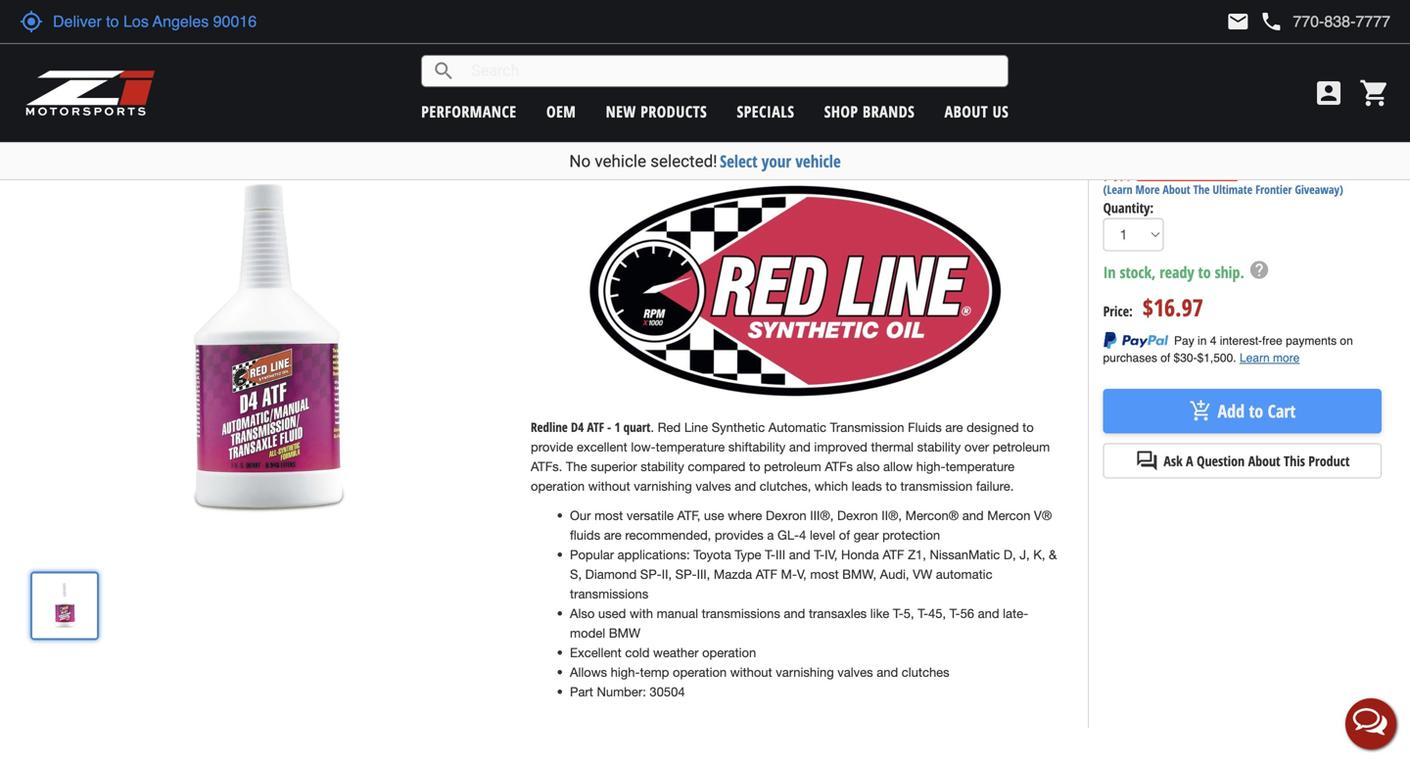 Task type: vqa. For each thing, say whether or not it's contained in the screenshot.
rightmost 'Motorsports'
no



Task type: describe. For each thing, give the bounding box(es) containing it.
my_location
[[20, 10, 43, 33]]

giveaway)
[[1296, 181, 1344, 197]]

valves inside . red line synthetic automatic transmission fluids are designed to provide excellent low-temperature shiftability and improved thermal stability over petroleum atfs. the superior stability compared to petroleum atfs also allow high-temperature operation without varnishing valves and clutches, which leads to transmission failure.
[[696, 479, 732, 494]]

0 vertical spatial about
[[945, 101, 989, 122]]

gear
[[854, 527, 879, 543]]

1 horizontal spatial vehicle
[[796, 150, 841, 172]]

j,
[[1020, 547, 1030, 562]]

ask
[[1164, 452, 1183, 470]]

varnishing inside . red line synthetic automatic transmission fluids are designed to provide excellent low-temperature shiftability and improved thermal stability over petroleum atfs. the superior stability compared to petroleum atfs also allow high-temperature operation without varnishing valves and clutches, which leads to transmission failure.
[[634, 479, 692, 494]]

0 horizontal spatial d4
[[571, 418, 584, 436]]

and down m-
[[784, 606, 806, 621]]

s,
[[570, 567, 582, 582]]

add_shopping_cart
[[1190, 400, 1214, 423]]

compared
[[688, 459, 746, 474]]

in stock, ready to ship. help
[[1104, 259, 1271, 283]]

recommended,
[[625, 527, 712, 543]]

no vehicle selected! select your vehicle
[[570, 150, 841, 172]]

phone link
[[1260, 10, 1391, 33]]

transmission inside . red line synthetic automatic transmission fluids are designed to provide excellent low-temperature shiftability and improved thermal stability over petroleum atfs. the superior stability compared to petroleum atfs also allow high-temperature operation without varnishing valves and clutches, which leads to transmission failure.
[[831, 420, 905, 435]]

ready
[[1160, 262, 1195, 283]]

more
[[1136, 181, 1161, 197]]

ship.
[[1216, 262, 1245, 283]]

about us link
[[945, 101, 1009, 122]]

to inside the in stock, ready to ship. help
[[1199, 262, 1212, 283]]

select your vehicle link
[[720, 150, 841, 172]]

1 horizontal spatial red
[[555, 85, 575, 104]]

are inside our most versatile atf, use where dexron iii®, dexron ii®, mercon® and mercon v® fluids are recommended, provides a gl-4 level of gear protection popular applications: toyota type t-iii and t-iv, honda atf z1, nissanmatic d, j, k, & s, diamond sp-ii, sp-iii, mazda atf m-v, most bmw, audi, vw automatic transmissions also used with manual transmissions and transaxles like t-5, t-45, t-56 and late- model bmw excellent cold weather operation allows high-temp operation without varnishing valves and clutches part number: 30504
[[604, 527, 622, 543]]

iii®,
[[811, 508, 834, 523]]

iv,
[[825, 547, 838, 562]]

are inside . red line synthetic automatic transmission fluids are designed to provide excellent low-temperature shiftability and improved thermal stability over petroleum atfs. the superior stability compared to petroleum atfs also allow high-temperature operation without varnishing valves and clutches, which leads to transmission failure.
[[946, 420, 964, 435]]

weather
[[654, 645, 699, 660]]

late-
[[1004, 606, 1029, 621]]

shop brands link
[[825, 101, 915, 122]]

0 horizontal spatial atf
[[587, 418, 604, 436]]

use
[[704, 508, 725, 523]]

0 horizontal spatial red
[[516, 46, 553, 81]]

without inside our most versatile atf, use where dexron iii®, dexron ii®, mercon® and mercon v® fluids are recommended, provides a gl-4 level of gear protection popular applications: toyota type t-iii and t-iv, honda atf z1, nissanmatic d, j, k, & s, diamond sp-ii, sp-iii, mazda atf m-v, most bmw, audi, vw automatic transmissions also used with manual transmissions and transaxles like t-5, t-45, t-56 and late- model bmw excellent cold weather operation allows high-temp operation without varnishing valves and clutches part number: 30504
[[731, 665, 773, 680]]

shopping_cart link
[[1355, 77, 1391, 109]]

question_answer ask a question about this product
[[1136, 449, 1351, 473]]

specials
[[737, 101, 795, 122]]

automatic inside red line d4 automatic transmission fluid (atf) - 1qt brand: red line oils fits models: 300zx / 350z / 370z / 2009-2015 nissan maxima...
[[639, 46, 742, 81]]

maxima...
[[810, 113, 863, 129]]

(learn more about the ultimate frontier giveaway) link
[[1104, 181, 1344, 197]]

add
[[1218, 399, 1245, 423]]

to down allow
[[886, 479, 897, 494]]

atfs.
[[531, 459, 563, 474]]

without inside . red line synthetic automatic transmission fluids are designed to provide excellent low-temperature shiftability and improved thermal stability over petroleum atfs. the superior stability compared to petroleum atfs also allow high-temperature operation without varnishing valves and clutches, which leads to transmission failure.
[[589, 479, 631, 494]]

shiftability
[[729, 439, 786, 455]]

0 horizontal spatial temperature
[[656, 439, 725, 455]]

audi,
[[881, 567, 910, 582]]

frontier
[[1256, 181, 1293, 197]]

1 horizontal spatial petroleum
[[993, 439, 1051, 455]]

new products
[[606, 101, 708, 122]]

1 dexron from the left
[[766, 508, 807, 523]]

which
[[815, 479, 849, 494]]

and left mercon
[[963, 508, 984, 523]]

no
[[570, 151, 591, 171]]

1 vertical spatial stability
[[641, 459, 685, 474]]

performance parts link
[[14, 14, 113, 33]]

synthetic
[[712, 420, 765, 435]]

mail
[[1227, 10, 1251, 33]]

t- down the 4 level
[[814, 547, 825, 562]]

price:
[[1104, 302, 1133, 320]]

versatile
[[627, 508, 674, 523]]

mazda
[[714, 567, 753, 582]]

ultimate
[[1213, 181, 1253, 197]]

this
[[1285, 452, 1306, 470]]

models:
[[538, 111, 581, 130]]

gl-
[[778, 527, 800, 543]]

help
[[1249, 259, 1271, 281]]

d,
[[1004, 547, 1017, 562]]

shop brands
[[825, 101, 915, 122]]

1 vertical spatial line
[[578, 85, 600, 104]]

1 vertical spatial transmissions
[[702, 606, 781, 621]]

quantity:
[[1104, 198, 1154, 217]]

1 vertical spatial most
[[811, 567, 839, 582]]

account_box
[[1314, 77, 1345, 109]]

1 vertical spatial operation
[[703, 645, 757, 660]]

operation inside . red line synthetic automatic transmission fluids are designed to provide excellent low-temperature shiftability and improved thermal stability over petroleum atfs. the superior stability compared to petroleum atfs also allow high-temperature operation without varnishing valves and clutches, which leads to transmission failure.
[[531, 479, 585, 494]]

1 horizontal spatial temperature
[[946, 459, 1015, 474]]

iii
[[776, 547, 786, 562]]

t- right 45,
[[950, 606, 961, 621]]

also
[[857, 459, 880, 474]]

parts for universal parts
[[189, 14, 216, 33]]

iii,
[[697, 567, 711, 582]]

m-
[[781, 567, 797, 582]]

0 vertical spatial transmissions
[[570, 586, 649, 601]]

search
[[432, 59, 456, 83]]

red line oils link
[[555, 85, 624, 104]]

2009-
[[708, 113, 739, 129]]

the inside . red line synthetic automatic transmission fluids are designed to provide excellent low-temperature shiftability and improved thermal stability over petroleum atfs. the superior stability compared to petroleum atfs also allow high-temperature operation without varnishing valves and clutches, which leads to transmission failure.
[[566, 459, 587, 474]]

type
[[735, 547, 762, 562]]

diamond
[[586, 567, 637, 582]]

universal
[[135, 14, 185, 33]]

used
[[599, 606, 626, 621]]

add_shopping_cart add to cart
[[1190, 399, 1297, 423]]

300zx
[[584, 113, 619, 129]]

2 / from the left
[[661, 113, 666, 129]]

parts for performance parts
[[86, 14, 113, 33]]

ii®,
[[882, 508, 902, 523]]

2015
[[739, 113, 766, 129]]

370z
[[670, 113, 697, 129]]

bmw
[[609, 625, 641, 641]]

question
[[1197, 452, 1246, 470]]

varnishing inside our most versatile atf, use where dexron iii®, dexron ii®, mercon® and mercon v® fluids are recommended, provides a gl-4 level of gear protection popular applications: toyota type t-iii and t-iv, honda atf z1, nissanmatic d, j, k, & s, diamond sp-ii, sp-iii, mazda atf m-v, most bmw, audi, vw automatic transmissions also used with manual transmissions and transaxles like t-5, t-45, t-56 and late- model bmw excellent cold weather operation allows high-temp operation without varnishing valves and clutches part number: 30504
[[776, 665, 834, 680]]

0 horizontal spatial most
[[595, 508, 623, 523]]

where
[[728, 508, 763, 523]]

0 horizontal spatial petroleum
[[764, 459, 822, 474]]

and right iii
[[789, 547, 811, 562]]

applications:
[[618, 547, 690, 562]]

about us
[[945, 101, 1009, 122]]

k,
[[1034, 547, 1046, 562]]

(learn more about the ultimate frontier giveaway)
[[1104, 181, 1344, 197]]

allows
[[570, 665, 608, 680]]

bmw,
[[843, 567, 877, 582]]

1 vertical spatial about
[[1163, 181, 1191, 197]]

number:
[[597, 684, 647, 699]]



Task type: locate. For each thing, give the bounding box(es) containing it.
operation right weather
[[703, 645, 757, 660]]

shopping_cart
[[1360, 77, 1391, 109]]

1 vertical spatial the
[[566, 459, 587, 474]]

model
[[570, 625, 606, 641]]

0 vertical spatial petroleum
[[993, 439, 1051, 455]]

1 sp- from the left
[[641, 567, 662, 582]]

and left 'improved'
[[790, 439, 811, 455]]

operation
[[531, 479, 585, 494], [703, 645, 757, 660], [673, 665, 727, 680]]

oem link
[[547, 101, 576, 122]]

parts right universal
[[189, 14, 216, 33]]

and right 56
[[978, 606, 1000, 621]]

leads
[[852, 479, 883, 494]]

about inside question_answer ask a question about this product
[[1249, 452, 1281, 470]]

high- up "number:"
[[611, 665, 640, 680]]

and left clutches
[[877, 665, 899, 680]]

0 vertical spatial stability
[[918, 439, 961, 455]]

the right atfs.
[[566, 459, 587, 474]]

mail link
[[1227, 10, 1251, 33]]

ii,
[[662, 567, 672, 582]]

1 horizontal spatial fluids
[[908, 420, 942, 435]]

d4 right redline
[[571, 418, 584, 436]]

t- right 5, at the right of page
[[918, 606, 929, 621]]

nissanmatic
[[930, 547, 1001, 562]]

atf
[[587, 418, 604, 436], [883, 547, 905, 562], [756, 567, 778, 582]]

fluids link
[[238, 14, 269, 33]]

/ left the '350z'
[[623, 113, 628, 129]]

about left us
[[945, 101, 989, 122]]

3 / from the left
[[700, 113, 705, 129]]

are
[[946, 420, 964, 435], [604, 527, 622, 543]]

0 horizontal spatial valves
[[696, 479, 732, 494]]

/ right '370z'
[[700, 113, 705, 129]]

automatic up shiftability
[[769, 420, 827, 435]]

2 sp- from the left
[[676, 567, 697, 582]]

also
[[570, 606, 595, 621]]

1 horizontal spatial valves
[[838, 665, 874, 680]]

superior
[[591, 459, 637, 474]]

valves inside our most versatile atf, use where dexron iii®, dexron ii®, mercon® and mercon v® fluids are recommended, provides a gl-4 level of gear protection popular applications: toyota type t-iii and t-iv, honda atf z1, nissanmatic d, j, k, & s, diamond sp-ii, sp-iii, mazda atf m-v, most bmw, audi, vw automatic transmissions also used with manual transmissions and transaxles like t-5, t-45, t-56 and late- model bmw excellent cold weather operation allows high-temp operation without varnishing valves and clutches part number: 30504
[[838, 665, 874, 680]]

- left the "1qt"
[[997, 46, 1005, 81]]

56
[[961, 606, 975, 621]]

about right more
[[1163, 181, 1191, 197]]

0 vertical spatial are
[[946, 420, 964, 435]]

transmission inside red line d4 automatic transmission fluid (atf) - 1qt brand: red line oils fits models: 300zx / 350z / 370z / 2009-2015 nissan maxima...
[[749, 46, 879, 81]]

1 horizontal spatial the
[[1194, 181, 1210, 197]]

mail phone
[[1227, 10, 1284, 33]]

question_answer
[[1136, 449, 1160, 473]]

our
[[570, 508, 591, 523]]

vehicle right your
[[796, 150, 841, 172]]

4 level
[[800, 527, 836, 543]]

0 horizontal spatial the
[[566, 459, 587, 474]]

and
[[790, 439, 811, 455], [735, 479, 757, 494], [963, 508, 984, 523], [789, 547, 811, 562], [784, 606, 806, 621], [978, 606, 1000, 621], [877, 665, 899, 680]]

brand:
[[516, 85, 552, 104]]

transmissions down "mazda"
[[702, 606, 781, 621]]

0 vertical spatial temperature
[[656, 439, 725, 455]]

sp- right ii,
[[676, 567, 697, 582]]

1 horizontal spatial automatic
[[769, 420, 827, 435]]

price: $16.97
[[1104, 292, 1204, 323]]

(atf)
[[940, 46, 991, 81]]

about
[[945, 101, 989, 122], [1163, 181, 1191, 197], [1249, 452, 1281, 470]]

your
[[762, 150, 792, 172]]

transmission
[[749, 46, 879, 81], [831, 420, 905, 435]]

stability left over
[[918, 439, 961, 455]]

petroleum down designed
[[993, 439, 1051, 455]]

varnishing up versatile
[[634, 479, 692, 494]]

0 horizontal spatial automatic
[[639, 46, 742, 81]]

us
[[993, 101, 1009, 122]]

over
[[965, 439, 990, 455]]

cart
[[1269, 399, 1297, 423]]

sp- down applications:
[[641, 567, 662, 582]]

parts right performance
[[86, 14, 113, 33]]

1
[[615, 418, 621, 436]]

temperature up compared
[[656, 439, 725, 455]]

1 horizontal spatial most
[[811, 567, 839, 582]]

2 horizontal spatial atf
[[883, 547, 905, 562]]

0 horizontal spatial fluids
[[238, 14, 269, 33]]

fluids right universal parts
[[238, 14, 269, 33]]

1 horizontal spatial about
[[1163, 181, 1191, 197]]

automatic
[[936, 567, 993, 582]]

transmission up shop
[[749, 46, 879, 81]]

failure.
[[977, 479, 1014, 494]]

red inside . red line synthetic automatic transmission fluids are designed to provide excellent low-temperature shiftability and improved thermal stability over petroleum atfs. the superior stability compared to petroleum atfs also allow high-temperature operation without varnishing valves and clutches, which leads to transmission failure.
[[658, 420, 681, 435]]

1 vertical spatial petroleum
[[764, 459, 822, 474]]

without down superior
[[589, 479, 631, 494]]

line left synthetic
[[685, 420, 709, 435]]

1 vertical spatial atf
[[883, 547, 905, 562]]

high- inside our most versatile atf, use where dexron iii®, dexron ii®, mercon® and mercon v® fluids are recommended, provides a gl-4 level of gear protection popular applications: toyota type t-iii and t-iv, honda atf z1, nissanmatic d, j, k, & s, diamond sp-ii, sp-iii, mazda atf m-v, most bmw, audi, vw automatic transmissions also used with manual transmissions and transaxles like t-5, t-45, t-56 and late- model bmw excellent cold weather operation allows high-temp operation without varnishing valves and clutches part number: 30504
[[611, 665, 640, 680]]

2 vertical spatial atf
[[756, 567, 778, 582]]

v,
[[797, 567, 807, 582]]

0 vertical spatial atf
[[587, 418, 604, 436]]

t- right like
[[894, 606, 904, 621]]

1 horizontal spatial atf
[[756, 567, 778, 582]]

excellent
[[577, 439, 628, 455]]

transmissions down diamond
[[570, 586, 649, 601]]

temperature down over
[[946, 459, 1015, 474]]

a
[[1187, 452, 1194, 470]]

1 horizontal spatial -
[[997, 46, 1005, 81]]

fluids up "thermal"
[[908, 420, 942, 435]]

high- up transmission
[[917, 459, 946, 474]]

valves down compared
[[696, 479, 732, 494]]

1 horizontal spatial d4
[[607, 46, 633, 81]]

2 horizontal spatial about
[[1249, 452, 1281, 470]]

2 vertical spatial red
[[658, 420, 681, 435]]

0 vertical spatial the
[[1194, 181, 1210, 197]]

without right temp
[[731, 665, 773, 680]]

line left oils
[[578, 85, 600, 104]]

0 horizontal spatial /
[[623, 113, 628, 129]]

atf left m-
[[756, 567, 778, 582]]

0 vertical spatial d4
[[607, 46, 633, 81]]

350z
[[631, 113, 658, 129]]

v®
[[1035, 508, 1053, 523]]

transmission
[[901, 479, 973, 494]]

1 horizontal spatial are
[[946, 420, 964, 435]]

d4 inside red line d4 automatic transmission fluid (atf) - 1qt brand: red line oils fits models: 300zx / 350z / 370z / 2009-2015 nissan maxima...
[[607, 46, 633, 81]]

allow
[[884, 459, 913, 474]]

red right .
[[658, 420, 681, 435]]

and up the where
[[735, 479, 757, 494]]

1 vertical spatial automatic
[[769, 420, 827, 435]]

1 horizontal spatial varnishing
[[776, 665, 834, 680]]

0 horizontal spatial without
[[589, 479, 631, 494]]

dexron up gear
[[838, 508, 879, 523]]

vehicle right no
[[595, 151, 647, 171]]

line inside . red line synthetic automatic transmission fluids are designed to provide excellent low-temperature shiftability and improved thermal stability over petroleum atfs. the superior stability compared to petroleum atfs also allow high-temperature operation without varnishing valves and clutches, which leads to transmission failure.
[[685, 420, 709, 435]]

clutches
[[902, 665, 950, 680]]

2 vertical spatial about
[[1249, 452, 1281, 470]]

valves down transaxles
[[838, 665, 874, 680]]

1 vertical spatial d4
[[571, 418, 584, 436]]

are left designed
[[946, 420, 964, 435]]

0 vertical spatial operation
[[531, 479, 585, 494]]

to right designed
[[1023, 420, 1034, 435]]

1 horizontal spatial sp-
[[676, 567, 697, 582]]

most
[[595, 508, 623, 523], [811, 567, 839, 582]]

fluid
[[885, 46, 933, 81]]

0 vertical spatial without
[[589, 479, 631, 494]]

2 parts from the left
[[189, 14, 216, 33]]

transmissions
[[570, 586, 649, 601], [702, 606, 781, 621]]

0 horizontal spatial sp-
[[641, 567, 662, 582]]

account_box link
[[1309, 77, 1350, 109]]

red up brand:
[[516, 46, 553, 81]]

like
[[871, 606, 890, 621]]

stability down the low-
[[641, 459, 685, 474]]

high- inside . red line synthetic automatic transmission fluids are designed to provide excellent low-temperature shiftability and improved thermal stability over petroleum atfs. the superior stability compared to petroleum atfs also allow high-temperature operation without varnishing valves and clutches, which leads to transmission failure.
[[917, 459, 946, 474]]

0 vertical spatial most
[[595, 508, 623, 523]]

0 horizontal spatial transmissions
[[570, 586, 649, 601]]

d4 up oils
[[607, 46, 633, 81]]

vw
[[913, 567, 933, 582]]

to left ship.
[[1199, 262, 1212, 283]]

petroleum up clutches,
[[764, 459, 822, 474]]

0 vertical spatial fluids
[[238, 14, 269, 33]]

t-
[[765, 547, 776, 562], [814, 547, 825, 562], [894, 606, 904, 621], [918, 606, 929, 621], [950, 606, 961, 621]]

protection
[[883, 527, 941, 543]]

0 horizontal spatial vehicle
[[595, 151, 647, 171]]

1 vertical spatial red
[[555, 85, 575, 104]]

manual
[[657, 606, 699, 621]]

0 horizontal spatial parts
[[86, 14, 113, 33]]

1 vertical spatial fluids
[[908, 420, 942, 435]]

0 vertical spatial high-
[[917, 459, 946, 474]]

atf up excellent
[[587, 418, 604, 436]]

1 horizontal spatial parts
[[189, 14, 216, 33]]

1 vertical spatial high-
[[611, 665, 640, 680]]

0 horizontal spatial dexron
[[766, 508, 807, 523]]

most down iv,
[[811, 567, 839, 582]]

1 vertical spatial are
[[604, 527, 622, 543]]

operation down atfs.
[[531, 479, 585, 494]]

quart
[[624, 418, 651, 436]]

the left ultimate
[[1194, 181, 1210, 197]]

honda
[[842, 547, 880, 562]]

- inside red line d4 automatic transmission fluid (atf) - 1qt brand: red line oils fits models: 300zx / 350z / 370z / 2009-2015 nissan maxima...
[[997, 46, 1005, 81]]

0 vertical spatial line
[[560, 46, 601, 81]]

vehicle inside no vehicle selected! select your vehicle
[[595, 151, 647, 171]]

0 vertical spatial transmission
[[749, 46, 879, 81]]

1 horizontal spatial transmissions
[[702, 606, 781, 621]]

are right fluids
[[604, 527, 622, 543]]

1 / from the left
[[623, 113, 628, 129]]

1 vertical spatial transmission
[[831, 420, 905, 435]]

line up red line oils link
[[560, 46, 601, 81]]

0 vertical spatial valves
[[696, 479, 732, 494]]

shop
[[825, 101, 859, 122]]

0 horizontal spatial high-
[[611, 665, 640, 680]]

performance
[[422, 101, 517, 122]]

1 vertical spatial valves
[[838, 665, 874, 680]]

automatic inside . red line synthetic automatic transmission fluids are designed to provide excellent low-temperature shiftability and improved thermal stability over petroleum atfs. the superior stability compared to petroleum atfs also allow high-temperature operation without varnishing valves and clutches, which leads to transmission failure.
[[769, 420, 827, 435]]

Search search field
[[456, 56, 1008, 86]]

45,
[[929, 606, 947, 621]]

to right add
[[1250, 399, 1264, 423]]

2 vertical spatial line
[[685, 420, 709, 435]]

0 vertical spatial automatic
[[639, 46, 742, 81]]

2 dexron from the left
[[838, 508, 879, 523]]

0 vertical spatial red
[[516, 46, 553, 81]]

. red line synthetic automatic transmission fluids are designed to provide excellent low-temperature shiftability and improved thermal stability over petroleum atfs. the superior stability compared to petroleum atfs also allow high-temperature operation without varnishing valves and clutches, which leads to transmission failure.
[[531, 420, 1051, 494]]

clutches,
[[760, 479, 812, 494]]

dexron up gl-
[[766, 508, 807, 523]]

red up models:
[[555, 85, 575, 104]]

1 vertical spatial without
[[731, 665, 773, 680]]

a
[[768, 527, 774, 543]]

2 horizontal spatial /
[[700, 113, 705, 129]]

-
[[997, 46, 1005, 81], [608, 418, 612, 436]]

varnishing down transaxles
[[776, 665, 834, 680]]

t- down a
[[765, 547, 776, 562]]

z1 motorsports logo image
[[24, 69, 156, 118]]

5,
[[904, 606, 915, 621]]

0 horizontal spatial -
[[608, 418, 612, 436]]

2 vertical spatial operation
[[673, 665, 727, 680]]

1 horizontal spatial without
[[731, 665, 773, 680]]

1 parts from the left
[[86, 14, 113, 33]]

select
[[720, 150, 758, 172]]

0 vertical spatial -
[[997, 46, 1005, 81]]

to
[[1199, 262, 1212, 283], [1250, 399, 1264, 423], [1023, 420, 1034, 435], [750, 459, 761, 474], [886, 479, 897, 494]]

2 horizontal spatial red
[[658, 420, 681, 435]]

0 horizontal spatial stability
[[641, 459, 685, 474]]

excellent
[[570, 645, 622, 660]]

operation down weather
[[673, 665, 727, 680]]

to down shiftability
[[750, 459, 761, 474]]

1 vertical spatial temperature
[[946, 459, 1015, 474]]

automatic up products
[[639, 46, 742, 81]]

new products link
[[606, 101, 708, 122]]

atf up audi,
[[883, 547, 905, 562]]

0 horizontal spatial are
[[604, 527, 622, 543]]

0 vertical spatial varnishing
[[634, 479, 692, 494]]

1 horizontal spatial high-
[[917, 459, 946, 474]]

1 horizontal spatial stability
[[918, 439, 961, 455]]

1 vertical spatial -
[[608, 418, 612, 436]]

stock,
[[1120, 262, 1157, 283]]

1 horizontal spatial dexron
[[838, 508, 879, 523]]

0 horizontal spatial about
[[945, 101, 989, 122]]

- left "1"
[[608, 418, 612, 436]]

(learn
[[1104, 181, 1133, 197]]

transmission up "thermal"
[[831, 420, 905, 435]]

universal parts
[[135, 14, 216, 33]]

fluids inside . red line synthetic automatic transmission fluids are designed to provide excellent low-temperature shiftability and improved thermal stability over petroleum atfs. the superior stability compared to petroleum atfs also allow high-temperature operation without varnishing valves and clutches, which leads to transmission failure.
[[908, 420, 942, 435]]

0 horizontal spatial varnishing
[[634, 479, 692, 494]]

1 horizontal spatial /
[[661, 113, 666, 129]]

d4
[[607, 46, 633, 81], [571, 418, 584, 436]]

about left this
[[1249, 452, 1281, 470]]

1 vertical spatial varnishing
[[776, 665, 834, 680]]

mercon®
[[906, 508, 959, 523]]

/ right the '350z'
[[661, 113, 666, 129]]

most right our
[[595, 508, 623, 523]]

phone
[[1260, 10, 1284, 33]]

designed
[[967, 420, 1020, 435]]



